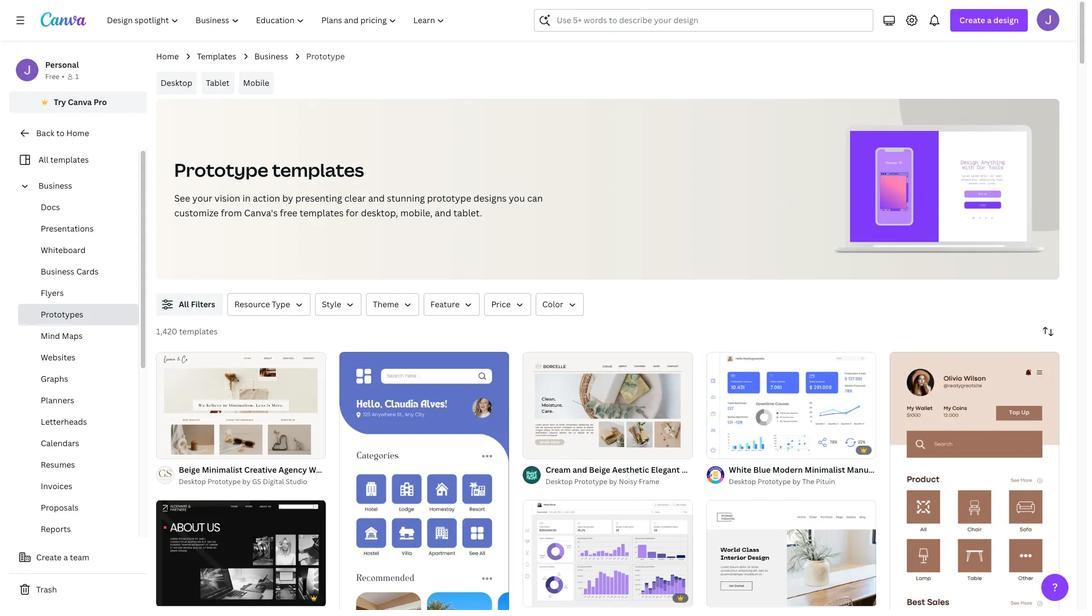 Task type: vqa. For each thing, say whether or not it's contained in the screenshot.
Square image
no



Task type: locate. For each thing, give the bounding box(es) containing it.
1 horizontal spatial home
[[156, 51, 179, 62]]

by inside see your vision in action by presenting clear and stunning prototype designs you can customize from canva's free templates for desktop, mobile, and tablet.
[[282, 192, 293, 205]]

0 vertical spatial and
[[368, 192, 385, 205]]

all filters button
[[156, 294, 223, 316]]

desktop prototype by noisy frame link
[[545, 477, 693, 488]]

business up flyers
[[41, 266, 74, 277]]

1 for 1 of 5
[[531, 446, 534, 454]]

2 vertical spatial 1
[[714, 595, 717, 603]]

1 left 10 at the bottom right
[[714, 595, 717, 603]]

and up desktop,
[[368, 192, 385, 205]]

by left the
[[792, 477, 801, 487]]

see your vision in action by presenting clear and stunning prototype designs you can customize from canva's free templates for desktop, mobile, and tablet.
[[174, 192, 543, 219]]

and
[[368, 192, 385, 205], [435, 207, 451, 219], [573, 465, 587, 476]]

None search field
[[534, 9, 874, 32]]

of for 5
[[536, 446, 544, 454]]

of
[[536, 446, 544, 454], [719, 595, 727, 603]]

2 horizontal spatial and
[[573, 465, 587, 476]]

templates up presenting
[[272, 158, 364, 182]]

1 vertical spatial of
[[719, 595, 727, 603]]

prototype templates image
[[818, 99, 1059, 280], [850, 131, 1027, 242]]

resumes
[[41, 460, 75, 471]]

reports
[[41, 524, 71, 535]]

create
[[960, 15, 985, 25], [36, 553, 62, 563]]

style button
[[315, 294, 362, 316]]

a left team
[[64, 553, 68, 563]]

0 horizontal spatial all
[[38, 154, 48, 165]]

all
[[38, 154, 48, 165], [179, 299, 189, 310]]

tablet.
[[453, 207, 482, 219]]

docs
[[41, 202, 60, 213]]

cards
[[76, 266, 99, 277]]

0 horizontal spatial and
[[368, 192, 385, 205]]

by left noisy
[[609, 477, 617, 487]]

desktop prototype by the pituin
[[729, 477, 835, 487]]

business link down the all templates link
[[34, 175, 132, 197]]

a
[[987, 15, 992, 25], [64, 553, 68, 563]]

by left gs
[[242, 477, 250, 487]]

home inside back to home link
[[66, 128, 89, 139]]

all down back
[[38, 154, 48, 165]]

0 horizontal spatial 1
[[75, 72, 79, 81]]

1 beige from the left
[[179, 465, 200, 476]]

try canva pro
[[54, 97, 107, 107]]

templates down back to home
[[50, 154, 89, 165]]

1 horizontal spatial all
[[179, 299, 189, 310]]

0 horizontal spatial create
[[36, 553, 62, 563]]

prototype
[[306, 51, 345, 62], [174, 158, 268, 182], [376, 465, 415, 476], [801, 465, 840, 476], [208, 477, 241, 487], [574, 477, 607, 487], [758, 477, 791, 487]]

create left design
[[960, 15, 985, 25]]

prototype
[[427, 192, 471, 205]]

0 vertical spatial a
[[987, 15, 992, 25]]

1 vertical spatial and
[[435, 207, 451, 219]]

1 horizontal spatial create
[[960, 15, 985, 25]]

5
[[546, 446, 550, 454]]

and down prototype
[[435, 207, 451, 219]]

mobile link
[[239, 72, 274, 94]]

beige and brown minimalist online shop menu furniture mobile prototype image
[[890, 352, 1059, 611]]

templates down presenting
[[300, 207, 344, 219]]

back to home
[[36, 128, 89, 139]]

beige up desktop prototype by noisy frame "link"
[[589, 465, 610, 476]]

your
[[192, 192, 212, 205]]

0 vertical spatial all
[[38, 154, 48, 165]]

business up docs on the left top
[[38, 180, 72, 191]]

style
[[322, 299, 341, 310]]

website
[[309, 465, 340, 476]]

elegant
[[651, 465, 680, 476]]

color button
[[536, 294, 584, 316]]

planners link
[[18, 390, 139, 412]]

of inside 1 of 5 link
[[536, 446, 544, 454]]

home up desktop link
[[156, 51, 179, 62]]

beige inside cream and beige aesthetic elegant online portfolio shop desktop prototype desktop prototype by noisy frame
[[589, 465, 610, 476]]

0 vertical spatial of
[[536, 446, 544, 454]]

all inside button
[[179, 299, 189, 310]]

black and white modern minimalist creative portfolio about us page website design prototype image
[[156, 501, 326, 607]]

mind
[[41, 331, 60, 342]]

all left filters
[[179, 299, 189, 310]]

1 vertical spatial a
[[64, 553, 68, 563]]

2 horizontal spatial 1
[[714, 595, 717, 603]]

templates link
[[197, 50, 236, 63]]

presentations link
[[18, 218, 139, 240]]

1 vertical spatial business link
[[34, 175, 132, 197]]

0 horizontal spatial beige
[[179, 465, 200, 476]]

of inside 1 of 10 link
[[719, 595, 727, 603]]

flyers
[[41, 288, 64, 299]]

trash
[[36, 585, 57, 596]]

blue clean modern hotel booking mobile prototype image
[[339, 352, 509, 611]]

websites
[[41, 352, 75, 363]]

create a design button
[[950, 9, 1028, 32]]

desktop
[[161, 77, 192, 88], [342, 465, 374, 476], [767, 465, 799, 476], [179, 477, 206, 487], [545, 477, 573, 487], [729, 477, 756, 487]]

desktop down shop
[[729, 477, 756, 487]]

a inside button
[[64, 553, 68, 563]]

1 vertical spatial home
[[66, 128, 89, 139]]

of left 10 at the bottom right
[[719, 595, 727, 603]]

whiteboard
[[41, 245, 86, 256]]

1 vertical spatial 1
[[531, 446, 534, 454]]

1 of 10
[[714, 595, 737, 603]]

cream and beige aesthetic elegant online portfolio shop desktop prototype link
[[545, 464, 840, 477]]

templates down the all filters
[[179, 326, 218, 337]]

stunning
[[387, 192, 425, 205]]

1 horizontal spatial a
[[987, 15, 992, 25]]

1 horizontal spatial of
[[719, 595, 727, 603]]

resource type
[[234, 299, 290, 310]]

desktop link
[[156, 72, 197, 94]]

feature button
[[424, 294, 480, 316]]

personal
[[45, 59, 79, 70]]

business link up mobile at the left top of the page
[[254, 50, 288, 63]]

type
[[272, 299, 290, 310]]

desktop prototype by gs digital studio link
[[179, 477, 326, 488]]

1 vertical spatial all
[[179, 299, 189, 310]]

of left 5
[[536, 446, 544, 454]]

1 vertical spatial business
[[38, 180, 72, 191]]

0 vertical spatial create
[[960, 15, 985, 25]]

beige minimalist creative agency website desktop prototype desktop prototype by gs digital studio
[[179, 465, 415, 487]]

and inside cream and beige aesthetic elegant online portfolio shop desktop prototype desktop prototype by noisy frame
[[573, 465, 587, 476]]

business up mobile at the left top of the page
[[254, 51, 288, 62]]

letterheads link
[[18, 412, 139, 433]]

beige left minimalist
[[179, 465, 200, 476]]

1
[[75, 72, 79, 81], [531, 446, 534, 454], [714, 595, 717, 603]]

0 horizontal spatial a
[[64, 553, 68, 563]]

2 beige from the left
[[589, 465, 610, 476]]

desktop up desktop prototype by the pituin
[[767, 465, 799, 476]]

invoices
[[41, 481, 72, 492]]

team
[[70, 553, 89, 563]]

black and white minimalist interior company desktop prototype image
[[706, 501, 876, 607]]

create inside button
[[36, 553, 62, 563]]

1 horizontal spatial beige
[[589, 465, 610, 476]]

0 horizontal spatial of
[[536, 446, 544, 454]]

to
[[56, 128, 64, 139]]

1 for 1
[[75, 72, 79, 81]]

by
[[282, 192, 293, 205], [242, 477, 250, 487], [609, 477, 617, 487], [792, 477, 801, 487]]

color
[[542, 299, 563, 310]]

1 horizontal spatial business link
[[254, 50, 288, 63]]

business for the rightmost business link
[[254, 51, 288, 62]]

templates
[[50, 154, 89, 165], [272, 158, 364, 182], [300, 207, 344, 219], [179, 326, 218, 337]]

0 vertical spatial business link
[[254, 50, 288, 63]]

create down reports
[[36, 553, 62, 563]]

prototypes
[[41, 309, 83, 320]]

1 left 5
[[531, 446, 534, 454]]

a left design
[[987, 15, 992, 25]]

0 horizontal spatial home
[[66, 128, 89, 139]]

see
[[174, 192, 190, 205]]

by up free
[[282, 192, 293, 205]]

presenting
[[295, 192, 342, 205]]

home right to
[[66, 128, 89, 139]]

1 horizontal spatial 1
[[531, 446, 534, 454]]

0 vertical spatial business
[[254, 51, 288, 62]]

free •
[[45, 72, 64, 81]]

1 horizontal spatial and
[[435, 207, 451, 219]]

0 vertical spatial 1
[[75, 72, 79, 81]]

a inside dropdown button
[[987, 15, 992, 25]]

try
[[54, 97, 66, 107]]

desktop,
[[361, 207, 398, 219]]

1 right •
[[75, 72, 79, 81]]

0 vertical spatial home
[[156, 51, 179, 62]]

1 vertical spatial create
[[36, 553, 62, 563]]

2 vertical spatial and
[[573, 465, 587, 476]]

create inside dropdown button
[[960, 15, 985, 25]]

and right cream
[[573, 465, 587, 476]]

try canva pro button
[[9, 92, 147, 113]]



Task type: describe. For each thing, give the bounding box(es) containing it.
desktop down minimalist
[[179, 477, 206, 487]]

create for create a team
[[36, 553, 62, 563]]

beige minimalist creative agency website desktop prototype image
[[156, 353, 326, 459]]

digital
[[263, 477, 284, 487]]

trash link
[[9, 579, 147, 602]]

canva's
[[244, 207, 278, 219]]

mind maps link
[[18, 326, 139, 347]]

cream
[[545, 465, 571, 476]]

whiteboard link
[[18, 240, 139, 261]]

beige minimalist creative agency website desktop prototype link
[[179, 464, 415, 477]]

business for the left business link
[[38, 180, 72, 191]]

•
[[62, 72, 64, 81]]

prototype templates
[[174, 158, 364, 182]]

all for all templates
[[38, 154, 48, 165]]

create for create a design
[[960, 15, 985, 25]]

vision
[[215, 192, 240, 205]]

theme button
[[366, 294, 419, 316]]

grey and purple modern business dashboard app desktop prototype image
[[523, 501, 693, 607]]

1,420
[[156, 326, 177, 337]]

beige inside beige minimalist creative agency website desktop prototype desktop prototype by gs digital studio
[[179, 465, 200, 476]]

mobile,
[[400, 207, 433, 219]]

0 horizontal spatial business link
[[34, 175, 132, 197]]

of for 10
[[719, 595, 727, 603]]

noisy
[[619, 477, 637, 487]]

cream and beige aesthetic elegant online portfolio shop desktop prototype image
[[523, 353, 693, 459]]

by inside cream and beige aesthetic elegant online portfolio shop desktop prototype desktop prototype by noisy frame
[[609, 477, 617, 487]]

graphs link
[[18, 369, 139, 390]]

white blue modern minimalist manufacture production dashboard website desktop prototype image
[[706, 353, 876, 459]]

Search search field
[[557, 10, 866, 31]]

desktop down cream
[[545, 477, 573, 487]]

all templates
[[38, 154, 89, 165]]

proposals
[[41, 503, 78, 514]]

create a team
[[36, 553, 89, 563]]

by inside "link"
[[792, 477, 801, 487]]

maps
[[62, 331, 83, 342]]

business cards
[[41, 266, 99, 277]]

designs
[[473, 192, 507, 205]]

desktop inside "link"
[[729, 477, 756, 487]]

prototype inside "link"
[[758, 477, 791, 487]]

templates inside see your vision in action by presenting clear and stunning prototype designs you can customize from canva's free templates for desktop, mobile, and tablet.
[[300, 207, 344, 219]]

resumes link
[[18, 455, 139, 476]]

Sort by button
[[1037, 321, 1059, 343]]

feature
[[430, 299, 460, 310]]

portfolio
[[709, 465, 743, 476]]

a for design
[[987, 15, 992, 25]]

home link
[[156, 50, 179, 63]]

a for team
[[64, 553, 68, 563]]

top level navigation element
[[100, 9, 454, 32]]

2 vertical spatial business
[[41, 266, 74, 277]]

invoices link
[[18, 476, 139, 498]]

you
[[509, 192, 525, 205]]

theme
[[373, 299, 399, 310]]

templates for all templates
[[50, 154, 89, 165]]

customize
[[174, 207, 219, 219]]

agency
[[279, 465, 307, 476]]

pituin
[[816, 477, 835, 487]]

back to home link
[[9, 122, 147, 145]]

design
[[993, 15, 1019, 25]]

letterheads
[[41, 417, 87, 428]]

cream and beige aesthetic elegant online portfolio shop desktop prototype desktop prototype by noisy frame
[[545, 465, 840, 487]]

for
[[346, 207, 359, 219]]

docs link
[[18, 197, 139, 218]]

gs
[[252, 477, 261, 487]]

resource type button
[[228, 294, 310, 316]]

pro
[[94, 97, 107, 107]]

create a design
[[960, 15, 1019, 25]]

websites link
[[18, 347, 139, 369]]

templates for prototype templates
[[272, 158, 364, 182]]

can
[[527, 192, 543, 205]]

canva
[[68, 97, 92, 107]]

tablet
[[206, 77, 230, 88]]

1 of 5 link
[[523, 352, 693, 459]]

1 of 10 link
[[706, 501, 876, 608]]

graphs
[[41, 374, 68, 385]]

creative
[[244, 465, 277, 476]]

all filters
[[179, 299, 215, 310]]

desktop right the website
[[342, 465, 374, 476]]

from
[[221, 207, 242, 219]]

by inside beige minimalist creative agency website desktop prototype desktop prototype by gs digital studio
[[242, 477, 250, 487]]

mobile
[[243, 77, 269, 88]]

planners
[[41, 395, 74, 406]]

reports link
[[18, 519, 139, 541]]

free
[[280, 207, 297, 219]]

online
[[682, 465, 707, 476]]

minimalist
[[202, 465, 242, 476]]

proposals link
[[18, 498, 139, 519]]

business cards link
[[18, 261, 139, 283]]

the
[[802, 477, 814, 487]]

1 for 1 of 10
[[714, 595, 717, 603]]

clear
[[344, 192, 366, 205]]

desktop prototype by the pituin link
[[729, 477, 876, 488]]

templates
[[197, 51, 236, 62]]

all for all filters
[[179, 299, 189, 310]]

tablet link
[[201, 72, 234, 94]]

jacob simon image
[[1037, 8, 1059, 31]]

free
[[45, 72, 60, 81]]

desktop down home link
[[161, 77, 192, 88]]

calendars
[[41, 438, 79, 449]]

1,420 templates
[[156, 326, 218, 337]]

templates for 1,420 templates
[[179, 326, 218, 337]]

calendars link
[[18, 433, 139, 455]]

10
[[729, 595, 737, 603]]

create a team button
[[9, 547, 147, 570]]

1 of 5
[[531, 446, 550, 454]]

in
[[242, 192, 250, 205]]



